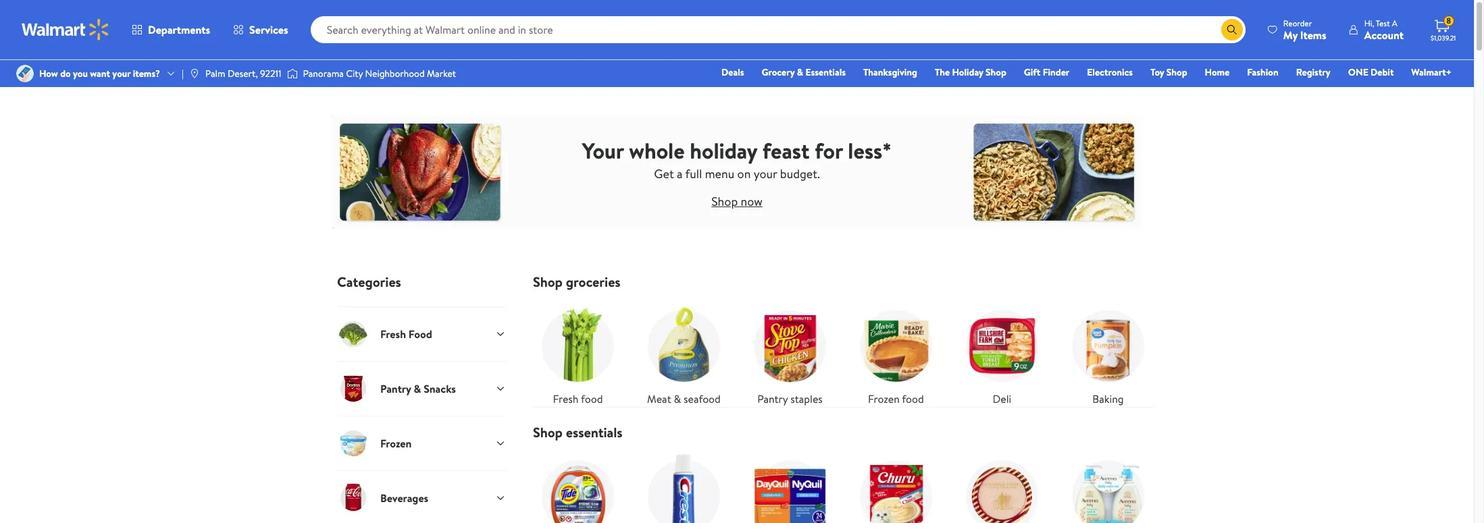 Task type: describe. For each thing, give the bounding box(es) containing it.
search icon image
[[1227, 24, 1238, 35]]

walmart image
[[22, 19, 109, 41]]

palm
[[205, 67, 225, 80]]

toy
[[1151, 66, 1165, 79]]

pantry for pantry & snacks
[[380, 382, 411, 397]]

& for seafood
[[674, 392, 681, 407]]

staples
[[791, 392, 823, 407]]

beverages
[[380, 491, 429, 506]]

gift finder
[[1024, 66, 1070, 79]]

deli link
[[957, 301, 1047, 407]]

menu
[[705, 165, 735, 182]]

budget.
[[780, 165, 820, 182]]

categories
[[337, 273, 401, 291]]

fresh for fresh food
[[380, 327, 406, 342]]

grocery
[[762, 66, 795, 79]]

account
[[1365, 27, 1404, 42]]

$1,039.21
[[1431, 33, 1456, 43]]

gift
[[1024, 66, 1041, 79]]

your whole holiday feast for less. get a full menu on your budget. shop now. image
[[332, 114, 1143, 230]]

your
[[582, 135, 624, 165]]

home link
[[1199, 65, 1236, 80]]

8
[[1447, 15, 1451, 26]]

finder
[[1043, 66, 1070, 79]]

snacks
[[424, 382, 456, 397]]

shop now link
[[712, 193, 763, 210]]

your inside the your whole holiday feast for less* get a full menu on your budget.
[[754, 165, 777, 182]]

the holiday shop
[[935, 66, 1007, 79]]

grocery & essentials
[[762, 66, 846, 79]]

meat
[[647, 392, 671, 407]]

groceries
[[566, 273, 621, 291]]

grocery & essentials link
[[756, 65, 852, 80]]

want
[[90, 67, 110, 80]]

frozen for frozen food
[[868, 392, 900, 407]]

pantry & snacks button
[[337, 362, 506, 416]]

pantry & snacks
[[380, 382, 456, 397]]

hi,
[[1365, 17, 1375, 29]]

how do you want your items?
[[39, 67, 160, 80]]

fashion
[[1248, 66, 1279, 79]]

thanksgiving
[[864, 66, 918, 79]]

panorama
[[303, 67, 344, 80]]

thanksgiving link
[[857, 65, 924, 80]]

frozen for frozen
[[380, 436, 412, 451]]

beverages button
[[337, 471, 506, 524]]

items
[[1301, 27, 1327, 42]]

fresh food
[[380, 327, 432, 342]]

departments button
[[120, 14, 222, 46]]

shop for essentials
[[533, 424, 563, 442]]

do
[[60, 67, 71, 80]]

one debit
[[1349, 66, 1394, 79]]

a
[[677, 165, 683, 182]]

items?
[[133, 67, 160, 80]]

baking
[[1093, 392, 1124, 407]]

 image for panorama
[[287, 67, 298, 80]]

whole
[[629, 135, 685, 165]]

reorder my items
[[1284, 17, 1327, 42]]

frozen food
[[868, 392, 924, 407]]

electronics
[[1087, 66, 1133, 79]]

meat & seafood link
[[639, 301, 729, 407]]

deals link
[[716, 65, 750, 80]]

feast
[[763, 135, 810, 165]]

market
[[427, 67, 456, 80]]

fresh for fresh food
[[553, 392, 579, 407]]

shop essentials
[[533, 424, 623, 442]]

baking link
[[1064, 301, 1153, 407]]

departments
[[148, 22, 210, 37]]

test
[[1376, 17, 1391, 29]]

& for snacks
[[414, 382, 421, 397]]



Task type: locate. For each thing, give the bounding box(es) containing it.
desert,
[[228, 67, 258, 80]]

full
[[686, 165, 702, 182]]

toy shop link
[[1145, 65, 1194, 80]]

 image left how at left
[[16, 65, 34, 82]]

for
[[815, 135, 843, 165]]

Walmart Site-Wide search field
[[311, 16, 1246, 43]]

1 vertical spatial frozen
[[380, 436, 412, 451]]

 image for how
[[16, 65, 34, 82]]

0 vertical spatial fresh
[[380, 327, 406, 342]]

reorder
[[1284, 17, 1312, 29]]

essentials
[[566, 424, 623, 442]]

& right grocery
[[797, 66, 804, 79]]

fresh up shop essentials
[[553, 392, 579, 407]]

list for shop essentials
[[525, 441, 1162, 524]]

0 vertical spatial list
[[525, 291, 1162, 407]]

1 horizontal spatial  image
[[287, 67, 298, 80]]

2 horizontal spatial &
[[797, 66, 804, 79]]

0 vertical spatial your
[[112, 67, 131, 80]]

your right on
[[754, 165, 777, 182]]

list
[[525, 291, 1162, 407], [525, 441, 1162, 524]]

& right meat
[[674, 392, 681, 407]]

|
[[182, 67, 184, 80]]

8 $1,039.21
[[1431, 15, 1456, 43]]

1 vertical spatial list
[[525, 441, 1162, 524]]

how
[[39, 67, 58, 80]]

fashion link
[[1242, 65, 1285, 80]]

holiday
[[690, 135, 757, 165]]

fresh inside fresh food dropdown button
[[380, 327, 406, 342]]

food for frozen food
[[902, 392, 924, 407]]

shop down fresh food
[[533, 424, 563, 442]]

a
[[1392, 17, 1398, 29]]

fresh
[[380, 327, 406, 342], [553, 392, 579, 407]]

1 horizontal spatial frozen
[[868, 392, 900, 407]]

you
[[73, 67, 88, 80]]

your whole holiday feast for less* get a full menu on your budget.
[[582, 135, 892, 182]]

less*
[[848, 135, 892, 165]]

walmart+
[[1412, 66, 1452, 79]]

food for fresh food
[[581, 392, 603, 407]]

meat & seafood
[[647, 392, 721, 407]]

home
[[1205, 66, 1230, 79]]

pantry for pantry staples
[[758, 392, 788, 407]]

1 vertical spatial your
[[754, 165, 777, 182]]

pantry inside "dropdown button"
[[380, 382, 411, 397]]

deals
[[722, 66, 744, 79]]

fresh food button
[[337, 307, 506, 362]]

shop now
[[712, 193, 763, 210]]

1 vertical spatial fresh
[[553, 392, 579, 407]]

one debit link
[[1342, 65, 1400, 80]]

registry
[[1297, 66, 1331, 79]]

0 horizontal spatial fresh
[[380, 327, 406, 342]]

one
[[1349, 66, 1369, 79]]

services
[[249, 22, 288, 37]]

your
[[112, 67, 131, 80], [754, 165, 777, 182]]

frozen food link
[[851, 301, 941, 407]]

list containing fresh food
[[525, 291, 1162, 407]]

my
[[1284, 27, 1298, 42]]

food
[[581, 392, 603, 407], [902, 392, 924, 407]]

deli
[[993, 392, 1012, 407]]

pantry left 'staples'
[[758, 392, 788, 407]]

0 horizontal spatial your
[[112, 67, 131, 80]]

walmart+ link
[[1406, 65, 1458, 80]]

1 list from the top
[[525, 291, 1162, 407]]

pantry staples link
[[745, 301, 835, 407]]

neighborhood
[[365, 67, 425, 80]]

essentials
[[806, 66, 846, 79]]

shop for now
[[712, 193, 738, 210]]

hi, test a account
[[1365, 17, 1404, 42]]

0 horizontal spatial  image
[[16, 65, 34, 82]]

 image
[[16, 65, 34, 82], [287, 67, 298, 80]]

0 horizontal spatial &
[[414, 382, 421, 397]]

1 horizontal spatial pantry
[[758, 392, 788, 407]]

your right want
[[112, 67, 131, 80]]

shop for groceries
[[533, 273, 563, 291]]

panorama city neighborhood market
[[303, 67, 456, 80]]

shop left now
[[712, 193, 738, 210]]

0 horizontal spatial food
[[581, 392, 603, 407]]

city
[[346, 67, 363, 80]]

2 food from the left
[[902, 392, 924, 407]]

& for essentials
[[797, 66, 804, 79]]

frozen
[[868, 392, 900, 407], [380, 436, 412, 451]]

&
[[797, 66, 804, 79], [414, 382, 421, 397], [674, 392, 681, 407]]

seafood
[[684, 392, 721, 407]]

1 food from the left
[[581, 392, 603, 407]]

shop
[[986, 66, 1007, 79], [1167, 66, 1188, 79], [712, 193, 738, 210], [533, 273, 563, 291], [533, 424, 563, 442]]

fresh inside fresh food link
[[553, 392, 579, 407]]

the holiday shop link
[[929, 65, 1013, 80]]

registry link
[[1290, 65, 1337, 80]]

frozen inside frozen food 'link'
[[868, 392, 900, 407]]

0 horizontal spatial frozen
[[380, 436, 412, 451]]

clear search field text image
[[1205, 24, 1216, 35]]

fresh left food
[[380, 327, 406, 342]]

1 horizontal spatial fresh
[[553, 392, 579, 407]]

shop groceries
[[533, 273, 621, 291]]

0 horizontal spatial pantry
[[380, 382, 411, 397]]

pantry
[[380, 382, 411, 397], [758, 392, 788, 407]]

toy shop
[[1151, 66, 1188, 79]]

electronics link
[[1081, 65, 1139, 80]]

 image right 92211
[[287, 67, 298, 80]]

services button
[[222, 14, 300, 46]]

palm desert, 92211
[[205, 67, 281, 80]]

fresh food link
[[533, 301, 623, 407]]

gift finder link
[[1018, 65, 1076, 80]]

2 list from the top
[[525, 441, 1162, 524]]

pantry left snacks
[[380, 382, 411, 397]]

on
[[738, 165, 751, 182]]

frozen button
[[337, 416, 506, 471]]

1 horizontal spatial your
[[754, 165, 777, 182]]

the
[[935, 66, 950, 79]]

shop left groceries
[[533, 273, 563, 291]]

& inside "dropdown button"
[[414, 382, 421, 397]]

Search search field
[[311, 16, 1246, 43]]

get
[[654, 165, 674, 182]]

& left snacks
[[414, 382, 421, 397]]

0 vertical spatial frozen
[[868, 392, 900, 407]]

food
[[409, 327, 432, 342]]

fresh food
[[553, 392, 603, 407]]

holiday
[[952, 66, 984, 79]]

food inside 'link'
[[902, 392, 924, 407]]

92211
[[260, 67, 281, 80]]

list for shop groceries
[[525, 291, 1162, 407]]

shop right holiday at the top right of page
[[986, 66, 1007, 79]]

debit
[[1371, 66, 1394, 79]]

pantry staples
[[758, 392, 823, 407]]

shop right toy
[[1167, 66, 1188, 79]]

1 horizontal spatial &
[[674, 392, 681, 407]]

 image
[[189, 68, 200, 79]]

1 horizontal spatial food
[[902, 392, 924, 407]]

frozen inside frozen "dropdown button"
[[380, 436, 412, 451]]



Task type: vqa. For each thing, say whether or not it's contained in the screenshot.
right  icon
yes



